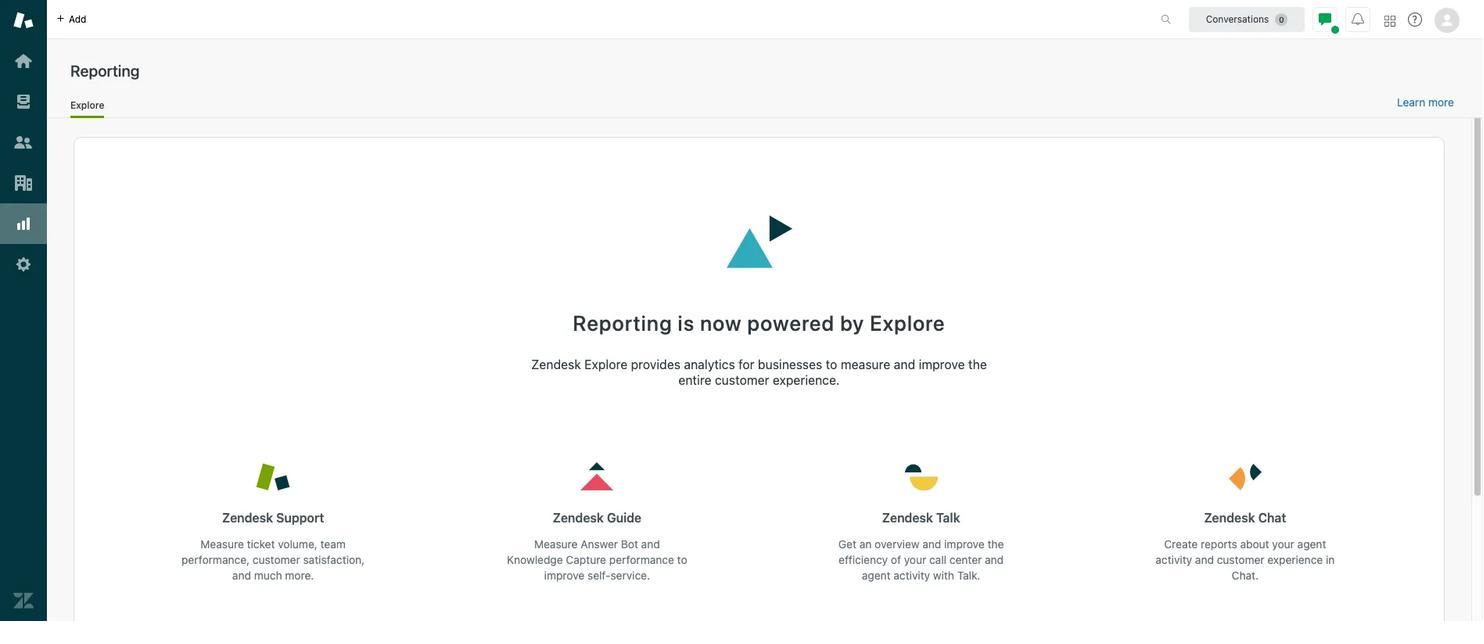 Task type: vqa. For each thing, say whether or not it's contained in the screenshot.
7 to the top
no



Task type: describe. For each thing, give the bounding box(es) containing it.
answer
[[581, 537, 618, 551]]

for
[[739, 357, 755, 371]]

performance,
[[182, 553, 250, 566]]

talk.
[[957, 569, 981, 582]]

activity inside get an overview and improve the efficiency of your call center and agent activity with talk.
[[894, 569, 930, 582]]

zendesk for zendesk chat
[[1204, 511, 1255, 525]]

zendesk support image
[[13, 10, 34, 31]]

in
[[1326, 553, 1335, 566]]

get
[[839, 537, 857, 551]]

chat
[[1259, 511, 1287, 525]]

and up the call
[[923, 537, 942, 551]]

get help image
[[1408, 13, 1422, 27]]

zendesk for zendesk guide
[[553, 511, 604, 525]]

guide
[[607, 511, 642, 525]]

organizations image
[[13, 173, 34, 193]]

now
[[700, 311, 742, 336]]

zendesk chat
[[1204, 511, 1287, 525]]

knowledge
[[507, 553, 563, 566]]

reports
[[1201, 537, 1238, 551]]

zendesk image
[[13, 591, 34, 611]]

and right center
[[985, 553, 1004, 566]]

measure
[[841, 357, 891, 371]]

capture
[[566, 553, 606, 566]]

0 horizontal spatial explore
[[70, 99, 104, 111]]

zendesk talk
[[882, 511, 960, 525]]

measure ticket volume, team performance, customer satisfaction, and much more.
[[182, 537, 365, 582]]

improve inside get an overview and improve the efficiency of your call center and agent activity with talk.
[[944, 537, 985, 551]]

performance
[[609, 553, 674, 566]]

zendesk guide
[[553, 511, 642, 525]]

button displays agent's chat status as online. image
[[1319, 13, 1332, 25]]

zendesk products image
[[1385, 15, 1396, 26]]

and inside create reports about your agent activity and customer experience in chat.
[[1195, 553, 1214, 566]]

get an overview and improve the efficiency of your call center and agent activity with talk.
[[839, 537, 1004, 582]]

support
[[276, 511, 324, 525]]

chat.
[[1232, 569, 1259, 582]]

much
[[254, 569, 282, 582]]

improve inside measure answer bot and knowledge capture performance to improve self-service.
[[544, 569, 585, 582]]

experience
[[1268, 553, 1323, 566]]

notifications image
[[1352, 13, 1365, 25]]

reporting image
[[13, 214, 34, 234]]

views image
[[13, 92, 34, 112]]

to inside zendesk explore provides analytics for businesses to measure and improve the entire customer experience.
[[826, 357, 838, 371]]

by
[[840, 311, 865, 336]]

customer inside zendesk explore provides analytics for businesses to measure and improve the entire customer experience.
[[715, 373, 770, 387]]

reporting for reporting
[[70, 62, 140, 80]]

agent inside get an overview and improve the efficiency of your call center and agent activity with talk.
[[862, 569, 891, 582]]

bot
[[621, 537, 638, 551]]

volume,
[[278, 537, 318, 551]]

learn more link
[[1397, 95, 1455, 110]]

customer inside the 'measure ticket volume, team performance, customer satisfaction, and much more.'
[[253, 553, 300, 566]]



Task type: locate. For each thing, give the bounding box(es) containing it.
your
[[1272, 537, 1295, 551], [904, 553, 927, 566]]

explore
[[70, 99, 104, 111], [870, 311, 946, 336], [585, 357, 628, 371]]

measure for zendesk support
[[201, 537, 244, 551]]

and down reports
[[1195, 553, 1214, 566]]

2 horizontal spatial explore
[[870, 311, 946, 336]]

admin image
[[13, 254, 34, 275]]

zendesk inside zendesk explore provides analytics for businesses to measure and improve the entire customer experience.
[[531, 357, 581, 371]]

measure inside the 'measure ticket volume, team performance, customer satisfaction, and much more.'
[[201, 537, 244, 551]]

powered
[[748, 311, 835, 336]]

efficiency
[[839, 553, 888, 566]]

measure up the 'knowledge'
[[534, 537, 578, 551]]

0 horizontal spatial your
[[904, 553, 927, 566]]

your inside create reports about your agent activity and customer experience in chat.
[[1272, 537, 1295, 551]]

reporting up explore link
[[70, 62, 140, 80]]

activity down the of
[[894, 569, 930, 582]]

to right performance
[[677, 553, 687, 566]]

0 horizontal spatial to
[[677, 553, 687, 566]]

more.
[[285, 569, 314, 582]]

your right the of
[[904, 553, 927, 566]]

1 vertical spatial agent
[[862, 569, 891, 582]]

get started image
[[13, 51, 34, 71]]

0 vertical spatial activity
[[1156, 553, 1193, 566]]

agent down efficiency
[[862, 569, 891, 582]]

1 vertical spatial the
[[988, 537, 1004, 551]]

businesses
[[758, 357, 823, 371]]

0 horizontal spatial agent
[[862, 569, 891, 582]]

provides
[[631, 357, 681, 371]]

1 horizontal spatial the
[[988, 537, 1004, 551]]

reporting for reporting is now powered by explore
[[573, 311, 673, 336]]

customer
[[715, 373, 770, 387], [253, 553, 300, 566], [1217, 553, 1265, 566]]

explore inside zendesk explore provides analytics for businesses to measure and improve the entire customer experience.
[[585, 357, 628, 371]]

0 vertical spatial your
[[1272, 537, 1295, 551]]

improve up center
[[944, 537, 985, 551]]

0 horizontal spatial reporting
[[70, 62, 140, 80]]

zendesk support
[[222, 511, 324, 525]]

self-
[[588, 569, 611, 582]]

1 vertical spatial your
[[904, 553, 927, 566]]

zendesk for zendesk explore provides analytics for businesses to measure and improve the entire customer experience.
[[531, 357, 581, 371]]

activity down create
[[1156, 553, 1193, 566]]

more
[[1429, 95, 1455, 109]]

and inside the 'measure ticket volume, team performance, customer satisfaction, and much more.'
[[232, 569, 251, 582]]

improve right measure
[[919, 357, 965, 371]]

customer up much on the left
[[253, 553, 300, 566]]

overview
[[875, 537, 920, 551]]

add button
[[47, 0, 96, 38]]

add
[[69, 13, 86, 25]]

your up the experience
[[1272, 537, 1295, 551]]

learn more
[[1397, 95, 1455, 109]]

2 vertical spatial explore
[[585, 357, 628, 371]]

to
[[826, 357, 838, 371], [677, 553, 687, 566]]

satisfaction,
[[303, 553, 365, 566]]

measure answer bot and knowledge capture performance to improve self-service.
[[507, 537, 687, 582]]

explore link
[[70, 99, 104, 118]]

0 horizontal spatial the
[[969, 357, 987, 371]]

and right measure
[[894, 357, 916, 371]]

agent up the experience
[[1298, 537, 1327, 551]]

0 vertical spatial agent
[[1298, 537, 1327, 551]]

experience.
[[773, 373, 840, 387]]

explore left provides at the bottom left of page
[[585, 357, 628, 371]]

an
[[860, 537, 872, 551]]

about
[[1241, 537, 1270, 551]]

your inside get an overview and improve the efficiency of your call center and agent activity with talk.
[[904, 553, 927, 566]]

explore right by
[[870, 311, 946, 336]]

1 horizontal spatial activity
[[1156, 553, 1193, 566]]

improve inside zendesk explore provides analytics for businesses to measure and improve the entire customer experience.
[[919, 357, 965, 371]]

1 vertical spatial improve
[[944, 537, 985, 551]]

explore right views image
[[70, 99, 104, 111]]

improve
[[919, 357, 965, 371], [944, 537, 985, 551], [544, 569, 585, 582]]

0 horizontal spatial customer
[[253, 553, 300, 566]]

activity
[[1156, 553, 1193, 566], [894, 569, 930, 582]]

create
[[1164, 537, 1198, 551]]

create reports about your agent activity and customer experience in chat.
[[1156, 537, 1335, 582]]

the
[[969, 357, 987, 371], [988, 537, 1004, 551]]

2 measure from the left
[[534, 537, 578, 551]]

talk
[[937, 511, 960, 525]]

measure
[[201, 537, 244, 551], [534, 537, 578, 551]]

1 horizontal spatial explore
[[585, 357, 628, 371]]

1 horizontal spatial to
[[826, 357, 838, 371]]

and inside zendesk explore provides analytics for businesses to measure and improve the entire customer experience.
[[894, 357, 916, 371]]

of
[[891, 553, 901, 566]]

1 vertical spatial reporting
[[573, 311, 673, 336]]

service.
[[611, 569, 650, 582]]

and inside measure answer bot and knowledge capture performance to improve self-service.
[[641, 537, 660, 551]]

1 vertical spatial explore
[[870, 311, 946, 336]]

0 vertical spatial improve
[[919, 357, 965, 371]]

to inside measure answer bot and knowledge capture performance to improve self-service.
[[677, 553, 687, 566]]

1 horizontal spatial measure
[[534, 537, 578, 551]]

analytics
[[684, 357, 735, 371]]

0 vertical spatial the
[[969, 357, 987, 371]]

reporting
[[70, 62, 140, 80], [573, 311, 673, 336]]

measure for zendesk guide
[[534, 537, 578, 551]]

customers image
[[13, 132, 34, 153]]

customer up chat.
[[1217, 553, 1265, 566]]

1 horizontal spatial your
[[1272, 537, 1295, 551]]

zendesk for zendesk talk
[[882, 511, 933, 525]]

and up performance
[[641, 537, 660, 551]]

to up experience. at bottom right
[[826, 357, 838, 371]]

call
[[930, 553, 947, 566]]

2 horizontal spatial customer
[[1217, 553, 1265, 566]]

improve down capture on the left of page
[[544, 569, 585, 582]]

is
[[678, 311, 695, 336]]

2 vertical spatial improve
[[544, 569, 585, 582]]

the inside get an overview and improve the efficiency of your call center and agent activity with talk.
[[988, 537, 1004, 551]]

with
[[933, 569, 955, 582]]

1 vertical spatial activity
[[894, 569, 930, 582]]

1 horizontal spatial customer
[[715, 373, 770, 387]]

the inside zendesk explore provides analytics for businesses to measure and improve the entire customer experience.
[[969, 357, 987, 371]]

and
[[894, 357, 916, 371], [641, 537, 660, 551], [923, 537, 942, 551], [985, 553, 1004, 566], [1195, 553, 1214, 566], [232, 569, 251, 582]]

measure inside measure answer bot and knowledge capture performance to improve self-service.
[[534, 537, 578, 551]]

activity inside create reports about your agent activity and customer experience in chat.
[[1156, 553, 1193, 566]]

1 horizontal spatial agent
[[1298, 537, 1327, 551]]

0 horizontal spatial activity
[[894, 569, 930, 582]]

0 vertical spatial explore
[[70, 99, 104, 111]]

0 vertical spatial to
[[826, 357, 838, 371]]

0 vertical spatial reporting
[[70, 62, 140, 80]]

zendesk explore provides analytics for businesses to measure and improve the entire customer experience.
[[531, 357, 987, 387]]

reporting up provides at the bottom left of page
[[573, 311, 673, 336]]

agent inside create reports about your agent activity and customer experience in chat.
[[1298, 537, 1327, 551]]

conversations button
[[1189, 7, 1305, 32]]

1 horizontal spatial reporting
[[573, 311, 673, 336]]

center
[[950, 553, 982, 566]]

reporting is now powered by explore
[[573, 311, 946, 336]]

and left much on the left
[[232, 569, 251, 582]]

zendesk
[[531, 357, 581, 371], [222, 511, 273, 525], [553, 511, 604, 525], [882, 511, 933, 525], [1204, 511, 1255, 525]]

learn
[[1397, 95, 1426, 109]]

entire
[[679, 373, 712, 387]]

conversations
[[1206, 13, 1269, 25]]

measure up performance,
[[201, 537, 244, 551]]

main element
[[0, 0, 47, 621]]

0 horizontal spatial measure
[[201, 537, 244, 551]]

customer inside create reports about your agent activity and customer experience in chat.
[[1217, 553, 1265, 566]]

zendesk for zendesk support
[[222, 511, 273, 525]]

1 vertical spatial to
[[677, 553, 687, 566]]

agent
[[1298, 537, 1327, 551], [862, 569, 891, 582]]

team
[[320, 537, 346, 551]]

1 measure from the left
[[201, 537, 244, 551]]

ticket
[[247, 537, 275, 551]]

customer down for
[[715, 373, 770, 387]]



